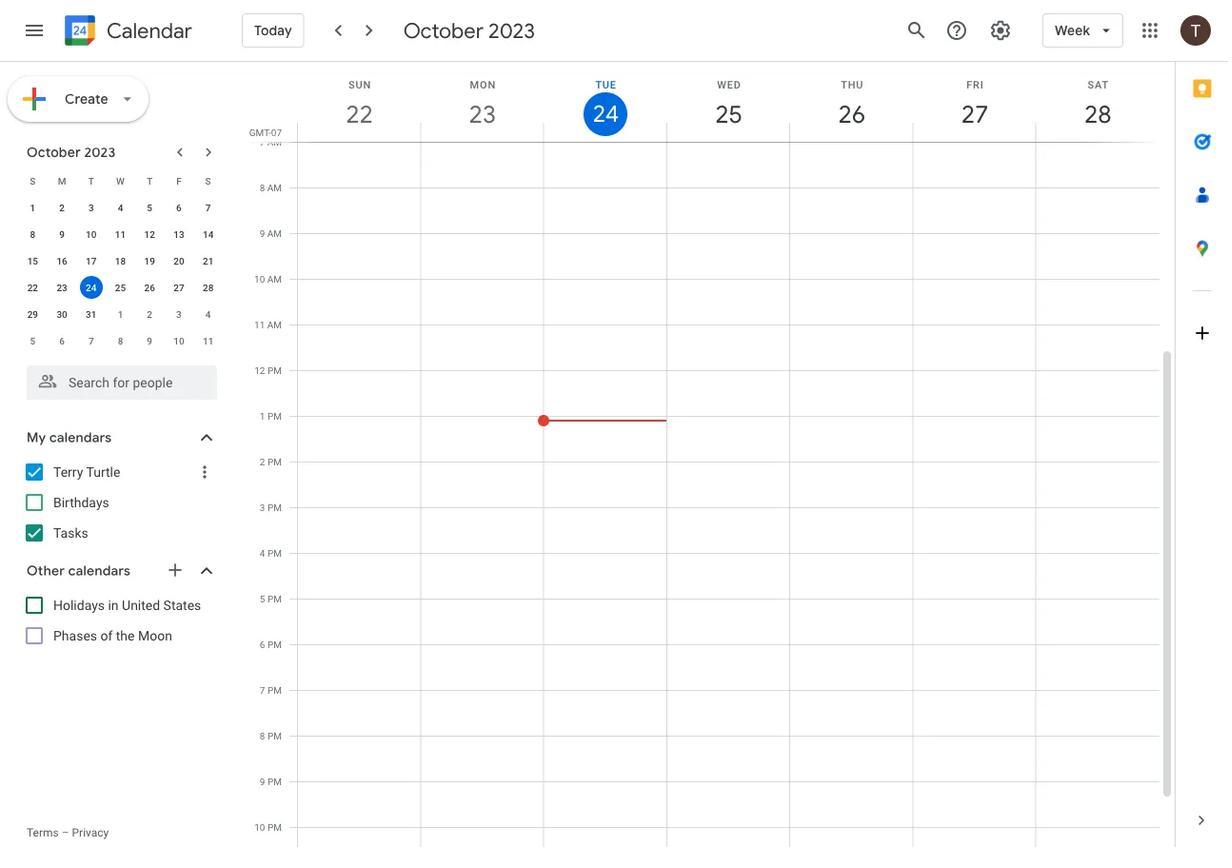 Task type: locate. For each thing, give the bounding box(es) containing it.
2 inside "element"
[[147, 308, 152, 320]]

30
[[57, 308, 67, 320]]

4 up 11 element
[[118, 202, 123, 213]]

9 for the november 9 element
[[147, 335, 152, 347]]

5 pm from the top
[[267, 547, 282, 559]]

pm for 8 pm
[[267, 730, 282, 742]]

12 inside 12 element
[[144, 228, 155, 240]]

9 down november 2 "element"
[[147, 335, 152, 347]]

pm for 7 pm
[[267, 685, 282, 696]]

row group
[[18, 194, 223, 354]]

0 horizontal spatial 28
[[203, 282, 214, 293]]

26 inside row group
[[144, 282, 155, 293]]

0 vertical spatial 25
[[714, 99, 741, 130]]

am up 9 am
[[267, 182, 282, 193]]

22 up the 29
[[27, 282, 38, 293]]

11 for 11 element
[[115, 228, 126, 240]]

27 down fri
[[960, 99, 987, 130]]

0 vertical spatial 6
[[176, 202, 182, 213]]

october 2023
[[403, 17, 535, 44], [27, 144, 116, 161]]

10
[[86, 228, 97, 240], [254, 273, 265, 285], [173, 335, 184, 347], [254, 822, 265, 833]]

0 vertical spatial 2
[[59, 202, 65, 213]]

1 vertical spatial october
[[27, 144, 81, 161]]

7 left '07'
[[260, 136, 265, 148]]

1 vertical spatial 26
[[144, 282, 155, 293]]

8 inside november 8 element
[[118, 335, 123, 347]]

1 horizontal spatial 12
[[254, 365, 265, 376]]

moon
[[138, 628, 172, 644]]

am up 12 pm
[[267, 319, 282, 330]]

0 horizontal spatial 24
[[86, 282, 97, 293]]

0 horizontal spatial s
[[30, 175, 36, 187]]

other calendars
[[27, 563, 131, 580]]

week
[[1055, 22, 1090, 39]]

10 element
[[80, 223, 103, 246]]

3 row from the top
[[18, 221, 223, 248]]

2 horizontal spatial 5
[[260, 593, 265, 605]]

1 vertical spatial 6
[[59, 335, 65, 347]]

1 horizontal spatial 2
[[147, 308, 152, 320]]

8 up 9 am
[[260, 182, 265, 193]]

0 vertical spatial 27
[[960, 99, 987, 130]]

22 inside 22 element
[[27, 282, 38, 293]]

31
[[86, 308, 97, 320]]

24 link
[[584, 92, 628, 136]]

1 horizontal spatial 6
[[176, 202, 182, 213]]

calendars
[[49, 429, 112, 447], [68, 563, 131, 580]]

3 down 27 element
[[176, 308, 182, 320]]

privacy
[[72, 826, 109, 840]]

0 horizontal spatial 11
[[115, 228, 126, 240]]

1 row from the top
[[18, 168, 223, 194]]

t
[[88, 175, 94, 187], [147, 175, 153, 187]]

26 element
[[138, 276, 161, 299]]

22 down sun
[[345, 99, 372, 130]]

5 down 29 element
[[30, 335, 35, 347]]

pm down 9 pm
[[267, 822, 282, 833]]

1 down 12 pm
[[260, 410, 265, 422]]

07
[[271, 127, 282, 138]]

24
[[591, 99, 618, 129], [86, 282, 97, 293]]

1 horizontal spatial 11
[[203, 335, 214, 347]]

2
[[59, 202, 65, 213], [147, 308, 152, 320], [260, 456, 265, 467]]

am for 9 am
[[267, 228, 282, 239]]

2 am from the top
[[267, 182, 282, 193]]

25 inside october 2023 grid
[[115, 282, 126, 293]]

9
[[260, 228, 265, 239], [59, 228, 65, 240], [147, 335, 152, 347], [260, 776, 265, 787]]

5 up 6 pm
[[260, 593, 265, 605]]

22 inside 22 column header
[[345, 99, 372, 130]]

row containing 29
[[18, 301, 223, 328]]

11 up 18
[[115, 228, 126, 240]]

1 horizontal spatial s
[[205, 175, 211, 187]]

wed 25
[[714, 79, 741, 130]]

11
[[115, 228, 126, 240], [254, 319, 265, 330], [203, 335, 214, 347]]

27
[[960, 99, 987, 130], [173, 282, 184, 293]]

w
[[116, 175, 125, 187]]

0 vertical spatial october 2023
[[403, 17, 535, 44]]

7 down 6 pm
[[260, 685, 265, 696]]

2 horizontal spatial 4
[[260, 547, 265, 559]]

1 vertical spatial calendars
[[68, 563, 131, 580]]

november 9 element
[[138, 329, 161, 352]]

november 10 element
[[167, 329, 190, 352]]

0 vertical spatial 26
[[837, 99, 864, 130]]

22
[[345, 99, 372, 130], [27, 282, 38, 293]]

1 horizontal spatial 27
[[960, 99, 987, 130]]

6 row from the top
[[18, 301, 223, 328]]

3 for november 3 element on the top of the page
[[176, 308, 182, 320]]

10 pm from the top
[[267, 776, 282, 787]]

24 cell
[[77, 274, 106, 301]]

10 down 9 pm
[[254, 822, 265, 833]]

3 up 10 element at the left of the page
[[88, 202, 94, 213]]

21 element
[[197, 249, 220, 272]]

0 horizontal spatial 26
[[144, 282, 155, 293]]

1 horizontal spatial t
[[147, 175, 153, 187]]

tue 24
[[591, 79, 618, 129]]

settings menu image
[[989, 19, 1012, 42]]

0 vertical spatial 12
[[144, 228, 155, 240]]

11 pm from the top
[[267, 822, 282, 833]]

0 vertical spatial 22
[[345, 99, 372, 130]]

10 pm
[[254, 822, 282, 833]]

sun
[[348, 79, 371, 90]]

row down 25 element
[[18, 301, 223, 328]]

23 link
[[461, 92, 505, 136]]

2 vertical spatial 2
[[260, 456, 265, 467]]

0 vertical spatial 28
[[1083, 99, 1110, 130]]

october up m at the left of the page
[[27, 144, 81, 161]]

october 2023 up m at the left of the page
[[27, 144, 116, 161]]

f
[[176, 175, 182, 187]]

0 vertical spatial calendars
[[49, 429, 112, 447]]

s left m at the left of the page
[[30, 175, 36, 187]]

pm up 9 pm
[[267, 730, 282, 742]]

6
[[176, 202, 182, 213], [59, 335, 65, 347], [260, 639, 265, 650]]

1 horizontal spatial 25
[[714, 99, 741, 130]]

3 am from the top
[[267, 228, 282, 239]]

8 down 7 pm
[[260, 730, 265, 742]]

7 am
[[260, 136, 282, 148]]

0 horizontal spatial 12
[[144, 228, 155, 240]]

2 horizontal spatial 3
[[260, 502, 265, 513]]

pm for 6 pm
[[267, 639, 282, 650]]

4 down 3 pm on the bottom left of the page
[[260, 547, 265, 559]]

calendar heading
[[103, 18, 192, 44]]

1 up the 15 element
[[30, 202, 35, 213]]

1 horizontal spatial 5
[[147, 202, 152, 213]]

Search for people text field
[[38, 366, 206, 400]]

4 pm
[[260, 547, 282, 559]]

9 inside the november 9 element
[[147, 335, 152, 347]]

23
[[468, 99, 495, 130], [57, 282, 67, 293]]

pm up 5 pm
[[267, 547, 282, 559]]

thu
[[841, 79, 864, 90]]

2 up 3 pm on the bottom left of the page
[[260, 456, 265, 467]]

1 down 25 element
[[118, 308, 123, 320]]

0 horizontal spatial 25
[[115, 282, 126, 293]]

15 element
[[21, 249, 44, 272]]

0 horizontal spatial 4
[[118, 202, 123, 213]]

1 horizontal spatial 26
[[837, 99, 864, 130]]

0 horizontal spatial october 2023
[[27, 144, 116, 161]]

4 am from the top
[[267, 273, 282, 285]]

9 up 10 pm
[[260, 776, 265, 787]]

2 horizontal spatial 2
[[260, 456, 265, 467]]

0 vertical spatial 23
[[468, 99, 495, 130]]

2 pm from the top
[[267, 410, 282, 422]]

24 up 31
[[86, 282, 97, 293]]

am for 10 am
[[267, 273, 282, 285]]

9 am
[[260, 228, 282, 239]]

6 pm from the top
[[267, 593, 282, 605]]

1 horizontal spatial 24
[[591, 99, 618, 129]]

10 up "17"
[[86, 228, 97, 240]]

0 horizontal spatial 22
[[27, 282, 38, 293]]

24 down tue
[[591, 99, 618, 129]]

other calendars list
[[4, 590, 236, 651]]

pm up 1 pm at left top
[[267, 365, 282, 376]]

1 vertical spatial 1
[[118, 308, 123, 320]]

26 down 19
[[144, 282, 155, 293]]

25 down 18
[[115, 282, 126, 293]]

pm up 2 pm
[[267, 410, 282, 422]]

1 vertical spatial 28
[[203, 282, 214, 293]]

0 vertical spatial 11
[[115, 228, 126, 240]]

25 element
[[109, 276, 132, 299]]

10 for "november 10" element
[[173, 335, 184, 347]]

pm for 2 pm
[[267, 456, 282, 467]]

1 vertical spatial 25
[[115, 282, 126, 293]]

7 row from the top
[[18, 328, 223, 354]]

9 for 9 pm
[[260, 776, 265, 787]]

6 inside 'element'
[[59, 335, 65, 347]]

26 down thu
[[837, 99, 864, 130]]

0 vertical spatial 2023
[[488, 17, 535, 44]]

18
[[115, 255, 126, 267]]

4 row from the top
[[18, 248, 223, 274]]

2 for november 2 "element"
[[147, 308, 152, 320]]

12 element
[[138, 223, 161, 246]]

8 pm from the top
[[267, 685, 282, 696]]

1 t from the left
[[88, 175, 94, 187]]

calendars for other calendars
[[68, 563, 131, 580]]

calendars up in
[[68, 563, 131, 580]]

0 horizontal spatial 6
[[59, 335, 65, 347]]

12 for 12 pm
[[254, 365, 265, 376]]

11 down november 4 element
[[203, 335, 214, 347]]

5 row from the top
[[18, 274, 223, 301]]

5 am from the top
[[267, 319, 282, 330]]

october up mon
[[403, 17, 484, 44]]

tab list
[[1176, 62, 1228, 794]]

7 pm from the top
[[267, 639, 282, 650]]

the
[[116, 628, 135, 644]]

my calendars list
[[4, 457, 236, 548]]

27 inside october 2023 grid
[[173, 282, 184, 293]]

2 t from the left
[[147, 175, 153, 187]]

0 vertical spatial 4
[[118, 202, 123, 213]]

tasks
[[53, 525, 88, 541]]

tue
[[595, 79, 617, 90]]

11 am
[[254, 319, 282, 330]]

terms – privacy
[[27, 826, 109, 840]]

12
[[144, 228, 155, 240], [254, 365, 265, 376]]

0 horizontal spatial 2023
[[84, 144, 116, 161]]

14 element
[[197, 223, 220, 246]]

28 down 21
[[203, 282, 214, 293]]

2 vertical spatial 4
[[260, 547, 265, 559]]

2 up the november 9 element
[[147, 308, 152, 320]]

1 am from the top
[[267, 136, 282, 148]]

2 row from the top
[[18, 194, 223, 221]]

row up 25 element
[[18, 248, 223, 274]]

0 horizontal spatial 27
[[173, 282, 184, 293]]

1 vertical spatial 3
[[176, 308, 182, 320]]

1 pm from the top
[[267, 365, 282, 376]]

0 vertical spatial october
[[403, 17, 484, 44]]

grid
[[244, 62, 1175, 847]]

23 inside mon 23
[[468, 99, 495, 130]]

am up 8 am
[[267, 136, 282, 148]]

13
[[173, 228, 184, 240]]

3 pm from the top
[[267, 456, 282, 467]]

2023
[[488, 17, 535, 44], [84, 144, 116, 161]]

0 horizontal spatial t
[[88, 175, 94, 187]]

5 pm
[[260, 593, 282, 605]]

4 pm from the top
[[267, 502, 282, 513]]

0 vertical spatial 1
[[30, 202, 35, 213]]

6 down the f
[[176, 202, 182, 213]]

4 inside november 4 element
[[205, 308, 211, 320]]

3 down 2 pm
[[260, 502, 265, 513]]

phases
[[53, 628, 97, 644]]

25 link
[[707, 92, 751, 136]]

27 column header
[[913, 62, 1037, 142]]

0 horizontal spatial 23
[[57, 282, 67, 293]]

am down 9 am
[[267, 273, 282, 285]]

23 down 16
[[57, 282, 67, 293]]

31 element
[[80, 303, 103, 326]]

28 element
[[197, 276, 220, 299]]

pm down 2 pm
[[267, 502, 282, 513]]

12 up 19
[[144, 228, 155, 240]]

23 down mon
[[468, 99, 495, 130]]

4 for 4 pm
[[260, 547, 265, 559]]

9 up the 10 am
[[260, 228, 265, 239]]

6 up 7 pm
[[260, 639, 265, 650]]

am for 11 am
[[267, 319, 282, 330]]

0 vertical spatial 24
[[591, 99, 618, 129]]

5
[[147, 202, 152, 213], [30, 335, 35, 347], [260, 593, 265, 605]]

row up the november 1 element
[[18, 274, 223, 301]]

27 inside column header
[[960, 99, 987, 130]]

other
[[27, 563, 65, 580]]

6 for november 6 'element'
[[59, 335, 65, 347]]

1 vertical spatial 4
[[205, 308, 211, 320]]

pm down 4 pm
[[267, 593, 282, 605]]

1 vertical spatial 2
[[147, 308, 152, 320]]

row
[[18, 168, 223, 194], [18, 194, 223, 221], [18, 221, 223, 248], [18, 248, 223, 274], [18, 274, 223, 301], [18, 301, 223, 328], [18, 328, 223, 354]]

8 down the november 1 element
[[118, 335, 123, 347]]

october
[[403, 17, 484, 44], [27, 144, 81, 161]]

25 column header
[[666, 62, 790, 142]]

2 down m at the left of the page
[[59, 202, 65, 213]]

sat 28
[[1083, 79, 1110, 130]]

4 down 28 element
[[205, 308, 211, 320]]

2 vertical spatial 6
[[260, 639, 265, 650]]

1 vertical spatial 23
[[57, 282, 67, 293]]

row containing 5
[[18, 328, 223, 354]]

11 down the 10 am
[[254, 319, 265, 330]]

1 vertical spatial 2023
[[84, 144, 116, 161]]

2 for 2 pm
[[260, 456, 265, 467]]

1 vertical spatial 24
[[86, 282, 97, 293]]

of
[[100, 628, 113, 644]]

27 down 20
[[173, 282, 184, 293]]

1 vertical spatial 12
[[254, 365, 265, 376]]

5 up 12 element
[[147, 202, 152, 213]]

2023 down the create
[[84, 144, 116, 161]]

november 8 element
[[109, 329, 132, 352]]

23 inside 'element'
[[57, 282, 67, 293]]

row up 18 element
[[18, 221, 223, 248]]

1 vertical spatial 5
[[30, 335, 35, 347]]

6 down 30 element
[[59, 335, 65, 347]]

8 am
[[260, 182, 282, 193]]

1 horizontal spatial 3
[[176, 308, 182, 320]]

7 for 7 pm
[[260, 685, 265, 696]]

10 down november 3 element on the top of the page
[[173, 335, 184, 347]]

9 pm from the top
[[267, 730, 282, 742]]

row down 'w'
[[18, 194, 223, 221]]

1 horizontal spatial 22
[[345, 99, 372, 130]]

am down 8 am
[[267, 228, 282, 239]]

1 vertical spatial 11
[[254, 319, 265, 330]]

0 vertical spatial 3
[[88, 202, 94, 213]]

t left the f
[[147, 175, 153, 187]]

s right the f
[[205, 175, 211, 187]]

2 horizontal spatial 6
[[260, 639, 265, 650]]

0 horizontal spatial 3
[[88, 202, 94, 213]]

25
[[714, 99, 741, 130], [115, 282, 126, 293]]

pm up 3 pm on the bottom left of the page
[[267, 456, 282, 467]]

13 element
[[167, 223, 190, 246]]

16 element
[[51, 249, 73, 272]]

3
[[88, 202, 94, 213], [176, 308, 182, 320], [260, 502, 265, 513]]

1 vertical spatial 22
[[27, 282, 38, 293]]

0 horizontal spatial 1
[[30, 202, 35, 213]]

26 column header
[[789, 62, 913, 142]]

1 horizontal spatial 23
[[468, 99, 495, 130]]

11 element
[[109, 223, 132, 246]]

10 up 11 am
[[254, 273, 265, 285]]

2 vertical spatial 5
[[260, 593, 265, 605]]

2 inside grid
[[260, 456, 265, 467]]

28 down sat at top right
[[1083, 99, 1110, 130]]

row down the november 1 element
[[18, 328, 223, 354]]

14
[[203, 228, 214, 240]]

row containing 1
[[18, 194, 223, 221]]

am
[[267, 136, 282, 148], [267, 182, 282, 193], [267, 228, 282, 239], [267, 273, 282, 285], [267, 319, 282, 330]]

2023 up mon
[[488, 17, 535, 44]]

8
[[260, 182, 265, 193], [30, 228, 35, 240], [118, 335, 123, 347], [260, 730, 265, 742]]

pm down 8 pm
[[267, 776, 282, 787]]

5 for 5 pm
[[260, 593, 265, 605]]

row containing 15
[[18, 248, 223, 274]]

1 inside grid
[[260, 410, 265, 422]]

1 vertical spatial 27
[[173, 282, 184, 293]]

2 vertical spatial 1
[[260, 410, 265, 422]]

8 pm
[[260, 730, 282, 742]]

None search field
[[0, 358, 236, 400]]

t left 'w'
[[88, 175, 94, 187]]

16
[[57, 255, 67, 267]]

11 for 11 am
[[254, 319, 265, 330]]

1 horizontal spatial 4
[[205, 308, 211, 320]]

2 vertical spatial 3
[[260, 502, 265, 513]]

main drawer image
[[23, 19, 46, 42]]

pm up 7 pm
[[267, 639, 282, 650]]

0 horizontal spatial 5
[[30, 335, 35, 347]]

pm down 6 pm
[[267, 685, 282, 696]]

12 for 12
[[144, 228, 155, 240]]

0 vertical spatial 5
[[147, 202, 152, 213]]

2 horizontal spatial 1
[[260, 410, 265, 422]]

calendars up the terry turtle
[[49, 429, 112, 447]]

2 vertical spatial 11
[[203, 335, 214, 347]]

2 horizontal spatial 11
[[254, 319, 265, 330]]

25 down wed
[[714, 99, 741, 130]]

0 horizontal spatial october
[[27, 144, 81, 161]]

november 6 element
[[51, 329, 73, 352]]

october 2023 up mon
[[403, 17, 535, 44]]

row up 11 element
[[18, 168, 223, 194]]

1 horizontal spatial 1
[[118, 308, 123, 320]]

12 down 11 am
[[254, 365, 265, 376]]

grid containing 22
[[244, 62, 1175, 847]]

29 element
[[21, 303, 44, 326]]

pm
[[267, 365, 282, 376], [267, 410, 282, 422], [267, 456, 282, 467], [267, 502, 282, 513], [267, 547, 282, 559], [267, 593, 282, 605], [267, 639, 282, 650], [267, 685, 282, 696], [267, 730, 282, 742], [267, 776, 282, 787], [267, 822, 282, 833]]

7 down 31 element
[[88, 335, 94, 347]]

phases of the moon
[[53, 628, 172, 644]]

1 horizontal spatial 28
[[1083, 99, 1110, 130]]



Task type: vqa. For each thing, say whether or not it's contained in the screenshot.
Privacy link
yes



Task type: describe. For each thing, give the bounding box(es) containing it.
5 for the november 5 element
[[30, 335, 35, 347]]

8 for 8 pm
[[260, 730, 265, 742]]

gmt-07
[[249, 127, 282, 138]]

20 element
[[167, 249, 190, 272]]

november 5 element
[[21, 329, 44, 352]]

1 horizontal spatial october
[[403, 17, 484, 44]]

24 column header
[[543, 62, 667, 142]]

privacy link
[[72, 826, 109, 840]]

24 inside cell
[[86, 282, 97, 293]]

27 link
[[953, 92, 997, 136]]

2 pm
[[260, 456, 282, 467]]

gmt-
[[249, 127, 271, 138]]

9 up 16 element
[[59, 228, 65, 240]]

create
[[65, 90, 108, 108]]

create button
[[8, 76, 148, 122]]

25 inside wed 25
[[714, 99, 741, 130]]

29
[[27, 308, 38, 320]]

26 link
[[830, 92, 874, 136]]

17 element
[[80, 249, 103, 272]]

28 column header
[[1036, 62, 1160, 142]]

row containing 22
[[18, 274, 223, 301]]

november 2 element
[[138, 303, 161, 326]]

calendar element
[[61, 11, 192, 53]]

row group containing 1
[[18, 194, 223, 354]]

mon 23
[[468, 79, 496, 130]]

mon
[[470, 79, 496, 90]]

pm for 5 pm
[[267, 593, 282, 605]]

9 for 9 am
[[260, 228, 265, 239]]

21
[[203, 255, 214, 267]]

1 for 1 pm
[[260, 410, 265, 422]]

turtle
[[86, 464, 120, 480]]

26 inside 'column header'
[[837, 99, 864, 130]]

22 column header
[[297, 62, 421, 142]]

terms link
[[27, 826, 59, 840]]

add other calendars image
[[166, 561, 185, 580]]

in
[[108, 597, 119, 613]]

calendars for my calendars
[[49, 429, 112, 447]]

1 pm
[[260, 410, 282, 422]]

22 element
[[21, 276, 44, 299]]

sat
[[1088, 79, 1109, 90]]

1 s from the left
[[30, 175, 36, 187]]

pm for 3 pm
[[267, 502, 282, 513]]

november 7 element
[[80, 329, 103, 352]]

10 for 10 am
[[254, 273, 265, 285]]

0 horizontal spatial 2
[[59, 202, 65, 213]]

28 inside column header
[[1083, 99, 1110, 130]]

12 pm
[[254, 365, 282, 376]]

am for 8 am
[[267, 182, 282, 193]]

1 horizontal spatial october 2023
[[403, 17, 535, 44]]

7 for 7 am
[[260, 136, 265, 148]]

15
[[27, 255, 38, 267]]

8 up the 15 element
[[30, 228, 35, 240]]

28 inside row group
[[203, 282, 214, 293]]

24 inside column header
[[591, 99, 618, 129]]

19
[[144, 255, 155, 267]]

terms
[[27, 826, 59, 840]]

november 3 element
[[167, 303, 190, 326]]

october 2023 grid
[[18, 168, 223, 354]]

terry turtle
[[53, 464, 120, 480]]

states
[[163, 597, 201, 613]]

8 for 8 am
[[260, 182, 265, 193]]

united
[[122, 597, 160, 613]]

november 11 element
[[197, 329, 220, 352]]

30 element
[[51, 303, 73, 326]]

sun 22
[[345, 79, 372, 130]]

row containing 8
[[18, 221, 223, 248]]

8 for november 8 element
[[118, 335, 123, 347]]

7 up the 14 element
[[205, 202, 211, 213]]

18 element
[[109, 249, 132, 272]]

fri 27
[[960, 79, 987, 130]]

28 link
[[1076, 92, 1120, 136]]

thu 26
[[837, 79, 864, 130]]

1 horizontal spatial 2023
[[488, 17, 535, 44]]

16 cell
[[47, 248, 77, 274]]

19 element
[[138, 249, 161, 272]]

holidays
[[53, 597, 105, 613]]

pm for 10 pm
[[267, 822, 282, 833]]

2 s from the left
[[205, 175, 211, 187]]

pm for 12 pm
[[267, 365, 282, 376]]

row containing s
[[18, 168, 223, 194]]

november 1 element
[[109, 303, 132, 326]]

6 pm
[[260, 639, 282, 650]]

my
[[27, 429, 46, 447]]

week button
[[1043, 8, 1123, 53]]

november 4 element
[[197, 303, 220, 326]]

22 link
[[338, 92, 381, 136]]

6 for 6 pm
[[260, 639, 265, 650]]

10 for 10 element at the left of the page
[[86, 228, 97, 240]]

am for 7 am
[[267, 136, 282, 148]]

holidays in united states
[[53, 597, 201, 613]]

20
[[173, 255, 184, 267]]

pm for 1 pm
[[267, 410, 282, 422]]

other calendars button
[[4, 556, 236, 586]]

m
[[58, 175, 66, 187]]

–
[[62, 826, 69, 840]]

23 column header
[[420, 62, 544, 142]]

10 am
[[254, 273, 282, 285]]

4 for november 4 element
[[205, 308, 211, 320]]

birthdays
[[53, 495, 109, 510]]

pm for 9 pm
[[267, 776, 282, 787]]

10 for 10 pm
[[254, 822, 265, 833]]

fri
[[967, 79, 984, 90]]

24, today element
[[80, 276, 103, 299]]

terry
[[53, 464, 83, 480]]

my calendars button
[[4, 423, 236, 453]]

9 pm
[[260, 776, 282, 787]]

23 element
[[51, 276, 73, 299]]

11 for november 11 element
[[203, 335, 214, 347]]

3 pm
[[260, 502, 282, 513]]

pm for 4 pm
[[267, 547, 282, 559]]

7 for november 7 element
[[88, 335, 94, 347]]

7 pm
[[260, 685, 282, 696]]

1 vertical spatial october 2023
[[27, 144, 116, 161]]

3 for 3 pm
[[260, 502, 265, 513]]

calendar
[[107, 18, 192, 44]]

1 for the november 1 element
[[118, 308, 123, 320]]

17
[[86, 255, 97, 267]]

wed
[[717, 79, 741, 90]]

my calendars
[[27, 429, 112, 447]]

today button
[[242, 8, 304, 53]]

today
[[254, 22, 292, 39]]

27 element
[[167, 276, 190, 299]]



